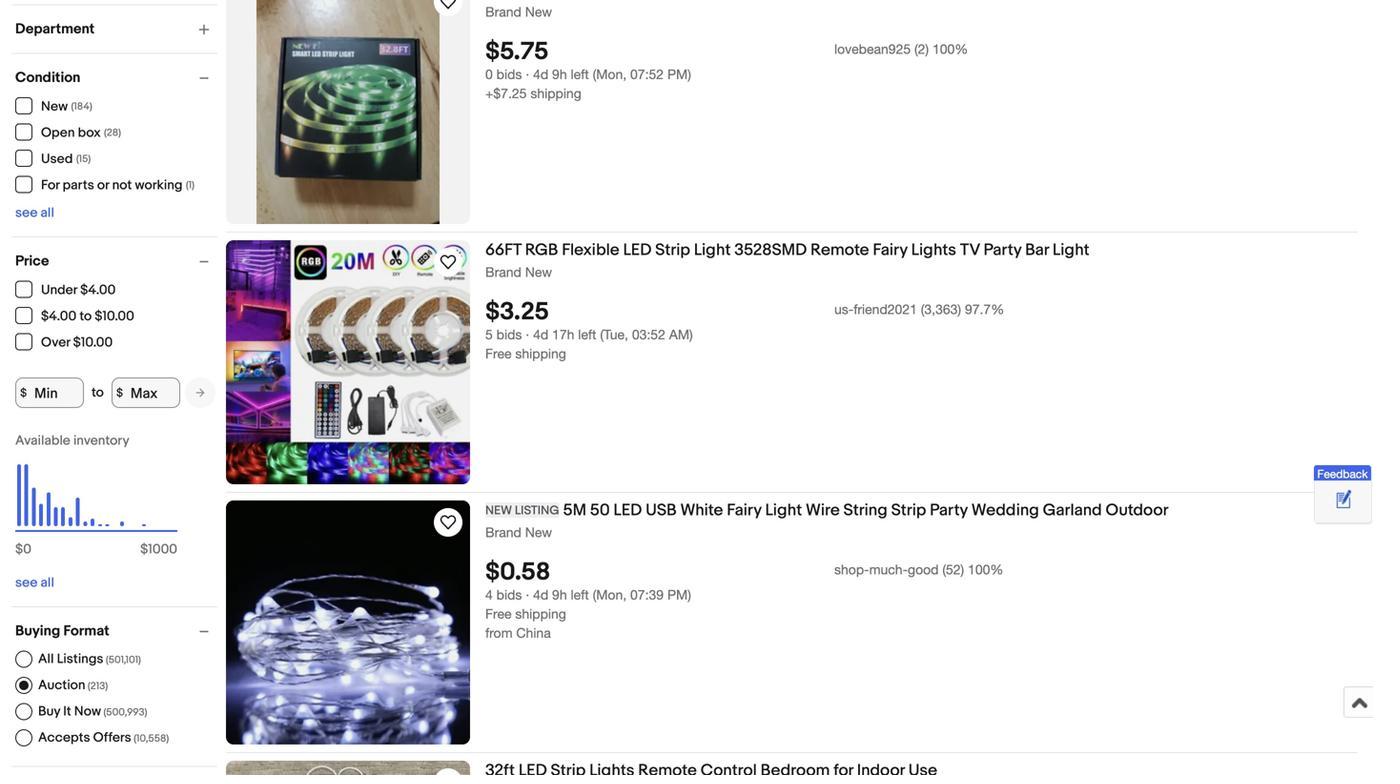 Task type: describe. For each thing, give the bounding box(es) containing it.
new inside "66ft rgb flexible led strip light 3528smd remote fairy lights tv party bar light brand new"
[[525, 264, 552, 280]]

for parts or not working (1)
[[41, 177, 195, 194]]

wedding
[[972, 501, 1040, 521]]

it
[[63, 704, 71, 720]]

all
[[38, 651, 54, 668]]

friend2021
[[854, 302, 918, 317]]

watch 32.8ft led strip multicolor light image
[[437, 0, 460, 13]]

over $10.00
[[41, 335, 113, 351]]

see all for price
[[15, 575, 54, 592]]

watch 32ft led strip lights remote control bedroom for indoor use image
[[437, 772, 460, 776]]

32.8ft led strip multicolor light image
[[257, 0, 440, 224]]

buying format
[[15, 623, 109, 640]]

usb
[[646, 501, 677, 521]]

17h
[[552, 327, 575, 343]]

china
[[517, 626, 551, 641]]

$ up inventory
[[116, 386, 123, 400]]

4d inside us-friend2021 (3,363) 97.7% 5 bids · 4d 17h left (tue, 03:52 am) free shipping
[[533, 327, 549, 343]]

rgb
[[525, 240, 559, 260]]

new up open
[[41, 99, 68, 115]]

us-friend2021 (3,363) 97.7% 5 bids · 4d 17h left (tue, 03:52 am) free shipping
[[486, 302, 1005, 362]]

buying
[[15, 623, 60, 640]]

to inside $4.00 to $10.00 link
[[79, 309, 92, 325]]

5
[[486, 327, 493, 343]]

0 inside image
[[23, 542, 31, 558]]

brand inside "66ft rgb flexible led strip light 3528smd remote fairy lights tv party bar light brand new"
[[486, 264, 522, 280]]

working
[[135, 177, 183, 194]]

07:52
[[631, 66, 664, 82]]

lights
[[912, 240, 957, 260]]

led inside "66ft rgb flexible led strip light 3528smd remote fairy lights tv party bar light brand new"
[[623, 240, 652, 260]]

listing
[[515, 504, 560, 519]]

 (500,993) Items text field
[[101, 707, 147, 719]]

$ up buying format dropdown button
[[140, 542, 148, 558]]

(15)
[[76, 153, 91, 166]]

9h inside lovebean925 (2) 100% 0 bids · 4d 9h left (mon, 07:52 pm) +$7.25 shipping
[[552, 66, 567, 82]]

66ft
[[486, 240, 522, 260]]

see for price
[[15, 575, 38, 592]]

auction
[[38, 678, 85, 694]]

Maximum Value in $ text field
[[111, 378, 180, 408]]

tv
[[961, 240, 981, 260]]

66ft rgb flexible led strip light 3528smd remote fairy lights tv party bar light image
[[226, 240, 470, 485]]

07:39
[[631, 587, 664, 603]]

accepts offers (10,558)
[[38, 730, 169, 746]]

$3.25
[[486, 298, 549, 327]]

shop-
[[835, 562, 870, 578]]

available
[[15, 433, 70, 449]]

garland
[[1043, 501, 1103, 521]]

new left listing
[[486, 504, 512, 519]]

flexible
[[562, 240, 620, 260]]

light inside new listing 5m 50 led usb white fairy light wire string strip party wedding garland outdoor brand new
[[766, 501, 803, 521]]

$ up "buying"
[[15, 542, 23, 558]]

good
[[908, 562, 939, 578]]

(184)
[[71, 101, 92, 113]]

buying format button
[[15, 623, 218, 640]]

under $4.00
[[41, 282, 116, 299]]

(3,363)
[[921, 302, 962, 317]]

brand inside new listing 5m 50 led usb white fairy light wire string strip party wedding garland outdoor brand new
[[486, 525, 522, 541]]

led inside new listing 5m 50 led usb white fairy light wire string strip party wedding garland outdoor brand new
[[614, 501, 642, 521]]

inventory
[[73, 433, 129, 449]]

$5.75
[[486, 37, 549, 67]]

(501,101)
[[106, 654, 141, 667]]

$10.00 inside 'over $10.00' link
[[73, 335, 113, 351]]

wire
[[806, 501, 840, 521]]

new listing 5m 50 led usb white fairy light wire string strip party wedding garland outdoor brand new
[[486, 501, 1169, 541]]

50
[[590, 501, 610, 521]]

party inside "66ft rgb flexible led strip light 3528smd remote fairy lights tv party bar light brand new"
[[984, 240, 1022, 260]]

us-
[[835, 302, 854, 317]]

watch 5m 50 led usb white fairy light wire string strip party wedding garland outdoor image
[[437, 511, 460, 534]]

(tue,
[[600, 327, 629, 343]]

see all button for price
[[15, 575, 54, 592]]

for
[[41, 177, 60, 194]]

1 vertical spatial to
[[92, 385, 104, 401]]

free inside shop-much-good (52) 100% 4 bids · 4d 9h left (mon, 07:39 pm) free shipping from china
[[486, 607, 512, 622]]

 (10,558) Items text field
[[131, 733, 169, 745]]

$4.00 to $10.00
[[41, 309, 134, 325]]

free inside us-friend2021 (3,363) 97.7% 5 bids · 4d 17h left (tue, 03:52 am) free shipping
[[486, 346, 512, 362]]

4d inside shop-much-good (52) 100% 4 bids · 4d 9h left (mon, 07:39 pm) free shipping from china
[[533, 587, 549, 603]]

5m 50 led usb white fairy light wire string strip party wedding garland outdoor image
[[226, 501, 470, 745]]

4
[[486, 587, 493, 603]]

(500,993)
[[103, 707, 147, 719]]

feedback
[[1318, 467, 1369, 481]]

remote
[[811, 240, 870, 260]]

(28)
[[104, 127, 121, 139]]

0 horizontal spatial light
[[694, 240, 731, 260]]

100% inside lovebean925 (2) 100% 0 bids · 4d 9h left (mon, 07:52 pm) +$7.25 shipping
[[933, 41, 969, 57]]

open box (28)
[[41, 125, 121, 141]]

(213)
[[88, 681, 108, 693]]

new up $5.75
[[525, 4, 552, 20]]

outdoor
[[1106, 501, 1169, 521]]

5m 50 led usb white fairy light wire string strip party wedding garland outdoor heading
[[486, 501, 1169, 521]]

buy
[[38, 704, 60, 720]]

see for condition
[[15, 205, 38, 221]]

new (184)
[[41, 99, 92, 115]]

strip inside "66ft rgb flexible led strip light 3528smd remote fairy lights tv party bar light brand new"
[[656, 240, 691, 260]]

Minimum Value in $ text field
[[15, 378, 84, 408]]

left inside us-friend2021 (3,363) 97.7% 5 bids · 4d 17h left (tue, 03:52 am) free shipping
[[578, 327, 597, 343]]

(52)
[[943, 562, 965, 578]]

much-
[[870, 562, 908, 578]]

bids inside lovebean925 (2) 100% 0 bids · 4d 9h left (mon, 07:52 pm) +$7.25 shipping
[[497, 66, 522, 82]]

available inventory
[[15, 433, 129, 449]]

$ 0
[[15, 542, 31, 558]]

box
[[78, 125, 101, 141]]

format
[[63, 623, 109, 640]]

lovebean925
[[835, 41, 911, 57]]

shipping inside lovebean925 (2) 100% 0 bids · 4d 9h left (mon, 07:52 pm) +$7.25 shipping
[[531, 86, 582, 101]]

shipping inside us-friend2021 (3,363) 97.7% 5 bids · 4d 17h left (tue, 03:52 am) free shipping
[[516, 346, 567, 362]]



Task type: vqa. For each thing, say whether or not it's contained in the screenshot.


Task type: locate. For each thing, give the bounding box(es) containing it.
bids right 5
[[497, 327, 522, 343]]

1 horizontal spatial fairy
[[873, 240, 908, 260]]

9h inside shop-much-good (52) 100% 4 bids · 4d 9h left (mon, 07:39 pm) free shipping from china
[[552, 587, 567, 603]]

3 4d from the top
[[533, 587, 549, 603]]

0 horizontal spatial fairy
[[727, 501, 762, 521]]

3 · from the top
[[526, 587, 530, 603]]

2 vertical spatial left
[[571, 587, 589, 603]]

over
[[41, 335, 70, 351]]

2 see from the top
[[15, 575, 38, 592]]

led
[[623, 240, 652, 260], [614, 501, 642, 521]]

$10.00 inside $4.00 to $10.00 link
[[95, 309, 134, 325]]

condition button
[[15, 69, 218, 86]]

watch 66ft rgb flexible led strip light 3528smd remote fairy lights tv party bar light image
[[437, 251, 460, 274]]

2 brand from the top
[[486, 264, 522, 280]]

0 up +$7.25
[[486, 66, 493, 82]]

free down 5
[[486, 346, 512, 362]]

$ 1000
[[140, 542, 177, 558]]

100% right (2)
[[933, 41, 969, 57]]

see up price
[[15, 205, 38, 221]]

3528smd
[[735, 240, 807, 260]]

66ft rgb flexible led strip light 3528smd remote fairy lights tv party bar light heading
[[486, 240, 1090, 260]]

1 horizontal spatial $4.00
[[80, 282, 116, 299]]

2 9h from the top
[[552, 587, 567, 603]]

0 horizontal spatial party
[[930, 501, 968, 521]]

$4.00 up $4.00 to $10.00
[[80, 282, 116, 299]]

left inside lovebean925 (2) 100% 0 bids · 4d 9h left (mon, 07:52 pm) +$7.25 shipping
[[571, 66, 589, 82]]

open
[[41, 125, 75, 141]]

100% right (52)
[[968, 562, 1004, 578]]

0 vertical spatial fairy
[[873, 240, 908, 260]]

1 see all button from the top
[[15, 205, 54, 221]]

bids inside us-friend2021 (3,363) 97.7% 5 bids · 4d 17h left (tue, 03:52 am) free shipping
[[497, 327, 522, 343]]

1 vertical spatial 100%
[[968, 562, 1004, 578]]

see all button down the $ 0
[[15, 575, 54, 592]]

1 (mon, from the top
[[593, 66, 627, 82]]

price button
[[15, 253, 218, 270]]

1 see all from the top
[[15, 205, 54, 221]]

all up "buying"
[[41, 575, 54, 592]]

see all down the $ 0
[[15, 575, 54, 592]]

(mon, inside shop-much-good (52) 100% 4 bids · 4d 9h left (mon, 07:39 pm) free shipping from china
[[593, 587, 627, 603]]

(10,558)
[[134, 733, 169, 745]]

1 vertical spatial see
[[15, 575, 38, 592]]

97.7%
[[966, 302, 1005, 317]]

1 vertical spatial $10.00
[[73, 335, 113, 351]]

shipping up china in the left bottom of the page
[[516, 607, 567, 622]]

to down the under $4.00
[[79, 309, 92, 325]]

see all
[[15, 205, 54, 221], [15, 575, 54, 592]]

4d
[[533, 66, 549, 82], [533, 327, 549, 343], [533, 587, 549, 603]]

brand up $5.75
[[486, 4, 522, 20]]

light left wire
[[766, 501, 803, 521]]

2 · from the top
[[526, 327, 530, 343]]

0 vertical spatial pm)
[[668, 66, 692, 82]]

department button
[[15, 21, 218, 38]]

strip right flexible
[[656, 240, 691, 260]]

0 vertical spatial ·
[[526, 66, 530, 82]]

shipping
[[531, 86, 582, 101], [516, 346, 567, 362], [516, 607, 567, 622]]

see all down for
[[15, 205, 54, 221]]

0 vertical spatial shipping
[[531, 86, 582, 101]]

brand down listing
[[486, 525, 522, 541]]

+$7.25
[[486, 86, 527, 101]]

see all for condition
[[15, 205, 54, 221]]

new down listing
[[525, 525, 552, 541]]

fairy left lights
[[873, 240, 908, 260]]

under $4.00 link
[[15, 281, 117, 299]]

condition
[[15, 69, 81, 86]]

bids inside shop-much-good (52) 100% 4 bids · 4d 9h left (mon, 07:39 pm) free shipping from china
[[497, 587, 522, 603]]

pm) inside lovebean925 (2) 100% 0 bids · 4d 9h left (mon, 07:52 pm) +$7.25 shipping
[[668, 66, 692, 82]]

$10.00
[[95, 309, 134, 325], [73, 335, 113, 351]]

see all button down for
[[15, 205, 54, 221]]

0 vertical spatial free
[[486, 346, 512, 362]]

listings
[[57, 651, 103, 668]]

0 vertical spatial bids
[[497, 66, 522, 82]]

heading
[[486, 761, 938, 776]]

see
[[15, 205, 38, 221], [15, 575, 38, 592]]

0 vertical spatial party
[[984, 240, 1022, 260]]

· left 17h
[[526, 327, 530, 343]]

2 4d from the top
[[533, 327, 549, 343]]

light left 3528smd
[[694, 240, 731, 260]]

left inside shop-much-good (52) 100% 4 bids · 4d 9h left (mon, 07:39 pm) free shipping from china
[[571, 587, 589, 603]]

1 vertical spatial strip
[[892, 501, 927, 521]]

see all button
[[15, 205, 54, 221], [15, 575, 54, 592]]

2 vertical spatial shipping
[[516, 607, 567, 622]]

0 inside lovebean925 (2) 100% 0 bids · 4d 9h left (mon, 07:52 pm) +$7.25 shipping
[[486, 66, 493, 82]]

auction (213)
[[38, 678, 108, 694]]

fairy right white
[[727, 501, 762, 521]]

light
[[694, 240, 731, 260], [1053, 240, 1090, 260], [766, 501, 803, 521]]

party right tv
[[984, 240, 1022, 260]]

100% inside shop-much-good (52) 100% 4 bids · 4d 9h left (mon, 07:39 pm) free shipping from china
[[968, 562, 1004, 578]]

0 vertical spatial see all button
[[15, 205, 54, 221]]

$ up available
[[20, 386, 27, 400]]

· inside shop-much-good (52) 100% 4 bids · 4d 9h left (mon, 07:39 pm) free shipping from china
[[526, 587, 530, 603]]

100%
[[933, 41, 969, 57], [968, 562, 1004, 578]]

1 vertical spatial see all
[[15, 575, 54, 592]]

am)
[[670, 327, 693, 343]]

2 all from the top
[[41, 575, 54, 592]]

over $10.00 link
[[15, 333, 114, 351]]

1 4d from the top
[[533, 66, 549, 82]]

to left maximum value in $ text field at the left
[[92, 385, 104, 401]]

1 free from the top
[[486, 346, 512, 362]]

3 bids from the top
[[497, 587, 522, 603]]

$10.00 down $4.00 to $10.00
[[73, 335, 113, 351]]

$
[[20, 386, 27, 400], [116, 386, 123, 400], [15, 542, 23, 558], [140, 542, 148, 558]]

2 vertical spatial 4d
[[533, 587, 549, 603]]

1 brand from the top
[[486, 4, 522, 20]]

1 vertical spatial fairy
[[727, 501, 762, 521]]

 (501,101) Items text field
[[103, 654, 141, 667]]

free up from at left bottom
[[486, 607, 512, 622]]

1 horizontal spatial light
[[766, 501, 803, 521]]

0 vertical spatial all
[[41, 205, 54, 221]]

all for condition
[[41, 205, 54, 221]]

shipping right +$7.25
[[531, 86, 582, 101]]

(2)
[[915, 41, 929, 57]]

pm) inside shop-much-good (52) 100% 4 bids · 4d 9h left (mon, 07:39 pm) free shipping from china
[[668, 587, 692, 603]]

 (213) Items text field
[[85, 681, 108, 693]]

$10.00 down the under $4.00
[[95, 309, 134, 325]]

4d left 17h
[[533, 327, 549, 343]]

pm) right 07:52
[[668, 66, 692, 82]]

0 vertical spatial 0
[[486, 66, 493, 82]]

price
[[15, 253, 49, 270]]

department
[[15, 21, 95, 38]]

0 horizontal spatial 0
[[23, 542, 31, 558]]

2 see all from the top
[[15, 575, 54, 592]]

0 vertical spatial led
[[623, 240, 652, 260]]

all listings (501,101)
[[38, 651, 141, 668]]

0 vertical spatial 100%
[[933, 41, 969, 57]]

1 vertical spatial (mon,
[[593, 587, 627, 603]]

0 vertical spatial strip
[[656, 240, 691, 260]]

pm) right 07:39
[[668, 587, 692, 603]]

fairy inside new listing 5m 50 led usb white fairy light wire string strip party wedding garland outdoor brand new
[[727, 501, 762, 521]]

used (15)
[[41, 151, 91, 167]]

1 all from the top
[[41, 205, 54, 221]]

9h right $5.75
[[552, 66, 567, 82]]

all for price
[[41, 575, 54, 592]]

9h
[[552, 66, 567, 82], [552, 587, 567, 603]]

1 horizontal spatial 0
[[486, 66, 493, 82]]

1 vertical spatial 0
[[23, 542, 31, 558]]

graph of available inventory between $0 and $1000+ image
[[15, 433, 177, 568]]

bids
[[497, 66, 522, 82], [497, 327, 522, 343], [497, 587, 522, 603]]

0 vertical spatial see
[[15, 205, 38, 221]]

4d down brand new
[[533, 66, 549, 82]]

parts
[[63, 177, 94, 194]]

left right 17h
[[578, 327, 597, 343]]

party inside new listing 5m 50 led usb white fairy light wire string strip party wedding garland outdoor brand new
[[930, 501, 968, 521]]

2 (mon, from the top
[[593, 587, 627, 603]]

0 vertical spatial left
[[571, 66, 589, 82]]

now
[[74, 704, 101, 720]]

1 vertical spatial 9h
[[552, 587, 567, 603]]

1 vertical spatial $4.00
[[41, 309, 77, 325]]

1 vertical spatial free
[[486, 607, 512, 622]]

bids up +$7.25
[[497, 66, 522, 82]]

shipping inside shop-much-good (52) 100% 4 bids · 4d 9h left (mon, 07:39 pm) free shipping from china
[[516, 607, 567, 622]]

1 9h from the top
[[552, 66, 567, 82]]

2 vertical spatial ·
[[526, 587, 530, 603]]

1 vertical spatial see all button
[[15, 575, 54, 592]]

1 vertical spatial 4d
[[533, 327, 549, 343]]

1 horizontal spatial strip
[[892, 501, 927, 521]]

2 pm) from the top
[[668, 587, 692, 603]]

· inside us-friend2021 (3,363) 97.7% 5 bids · 4d 17h left (tue, 03:52 am) free shipping
[[526, 327, 530, 343]]

brand down 66ft
[[486, 264, 522, 280]]

all
[[41, 205, 54, 221], [41, 575, 54, 592]]

(mon, left 07:39
[[593, 587, 627, 603]]

0 vertical spatial to
[[79, 309, 92, 325]]

fairy
[[873, 240, 908, 260], [727, 501, 762, 521]]

light right the bar on the top of page
[[1053, 240, 1090, 260]]

5m
[[563, 501, 587, 521]]

1 vertical spatial brand
[[486, 264, 522, 280]]

1 horizontal spatial party
[[984, 240, 1022, 260]]

accepts
[[38, 730, 90, 746]]

0 vertical spatial see all
[[15, 205, 54, 221]]

0 vertical spatial 9h
[[552, 66, 567, 82]]

brand
[[486, 4, 522, 20], [486, 264, 522, 280], [486, 525, 522, 541]]

left right $0.58 at the left of the page
[[571, 587, 589, 603]]

$4.00 to $10.00 link
[[15, 307, 135, 325]]

$4.00 up 'over $10.00' link
[[41, 309, 77, 325]]

0 horizontal spatial $4.00
[[41, 309, 77, 325]]

buy it now (500,993)
[[38, 704, 147, 720]]

shop-much-good (52) 100% 4 bids · 4d 9h left (mon, 07:39 pm) free shipping from china
[[486, 562, 1004, 641]]

2 see all button from the top
[[15, 575, 54, 592]]

(mon, inside lovebean925 (2) 100% 0 bids · 4d 9h left (mon, 07:52 pm) +$7.25 shipping
[[593, 66, 627, 82]]

see all button for condition
[[15, 205, 54, 221]]

under
[[41, 282, 77, 299]]

9h right $0.58 at the left of the page
[[552, 587, 567, 603]]

party left wedding
[[930, 501, 968, 521]]

1000
[[148, 542, 177, 558]]

used
[[41, 151, 73, 167]]

3 brand from the top
[[486, 525, 522, 541]]

party
[[984, 240, 1022, 260], [930, 501, 968, 521]]

·
[[526, 66, 530, 82], [526, 327, 530, 343], [526, 587, 530, 603]]

66ft rgb flexible led strip light 3528smd remote fairy lights tv party bar light brand new
[[486, 240, 1090, 280]]

strip right string
[[892, 501, 927, 521]]

strip inside new listing 5m 50 led usb white fairy light wire string strip party wedding garland outdoor brand new
[[892, 501, 927, 521]]

1 vertical spatial left
[[578, 327, 597, 343]]

4d up china in the left bottom of the page
[[533, 587, 549, 603]]

1 pm) from the top
[[668, 66, 692, 82]]

0 vertical spatial $10.00
[[95, 309, 134, 325]]

led right '50' at the bottom left of the page
[[614, 501, 642, 521]]

white
[[681, 501, 724, 521]]

$0.58
[[486, 558, 551, 588]]

0 up "buying"
[[23, 542, 31, 558]]

0 vertical spatial (mon,
[[593, 66, 627, 82]]

offers
[[93, 730, 131, 746]]

4d inside lovebean925 (2) 100% 0 bids · 4d 9h left (mon, 07:52 pm) +$7.25 shipping
[[533, 66, 549, 82]]

1 vertical spatial ·
[[526, 327, 530, 343]]

0 vertical spatial $4.00
[[80, 282, 116, 299]]

32ft led strip lights remote control bedroom for indoor use image
[[226, 761, 470, 776]]

2 horizontal spatial light
[[1053, 240, 1090, 260]]

fairy inside "66ft rgb flexible led strip light 3528smd remote fairy lights tv party bar light brand new"
[[873, 240, 908, 260]]

or
[[97, 177, 109, 194]]

1 see from the top
[[15, 205, 38, 221]]

2 free from the top
[[486, 607, 512, 622]]

1 vertical spatial pm)
[[668, 587, 692, 603]]

from
[[486, 626, 513, 641]]

1 bids from the top
[[497, 66, 522, 82]]

1 vertical spatial bids
[[497, 327, 522, 343]]

2 bids from the top
[[497, 327, 522, 343]]

0
[[486, 66, 493, 82], [23, 542, 31, 558]]

0 vertical spatial brand
[[486, 4, 522, 20]]

shipping down 17h
[[516, 346, 567, 362]]

led right flexible
[[623, 240, 652, 260]]

(mon, left 07:52
[[593, 66, 627, 82]]

2 vertical spatial bids
[[497, 587, 522, 603]]

brand new
[[486, 4, 552, 20]]

· right 4
[[526, 587, 530, 603]]

(1)
[[186, 179, 195, 192]]

see down the $ 0
[[15, 575, 38, 592]]

1 vertical spatial all
[[41, 575, 54, 592]]

bids right 4
[[497, 587, 522, 603]]

all down for
[[41, 205, 54, 221]]

03:52
[[632, 327, 666, 343]]

new down rgb
[[525, 264, 552, 280]]

free
[[486, 346, 512, 362], [486, 607, 512, 622]]

lovebean925 (2) 100% 0 bids · 4d 9h left (mon, 07:52 pm) +$7.25 shipping
[[486, 41, 969, 101]]

1 vertical spatial party
[[930, 501, 968, 521]]

bar
[[1026, 240, 1050, 260]]

left right $5.75
[[571, 66, 589, 82]]

· up +$7.25
[[526, 66, 530, 82]]

1 · from the top
[[526, 66, 530, 82]]

66ft rgb flexible led strip light 3528smd remote fairy lights tv party bar light link
[[486, 240, 1359, 264]]

pm)
[[668, 66, 692, 82], [668, 587, 692, 603]]

1 vertical spatial shipping
[[516, 346, 567, 362]]

2 vertical spatial brand
[[486, 525, 522, 541]]

0 vertical spatial 4d
[[533, 66, 549, 82]]

1 vertical spatial led
[[614, 501, 642, 521]]

· inside lovebean925 (2) 100% 0 bids · 4d 9h left (mon, 07:52 pm) +$7.25 shipping
[[526, 66, 530, 82]]

0 horizontal spatial strip
[[656, 240, 691, 260]]



